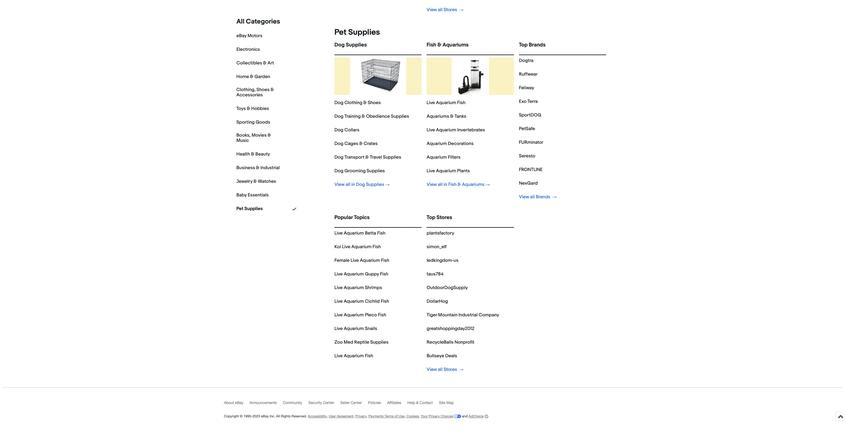 Task type: locate. For each thing, give the bounding box(es) containing it.
aquarium down the aquariums & tanks
[[436, 127, 456, 133]]

dog grooming supplies
[[335, 168, 385, 174]]

1 horizontal spatial center
[[351, 401, 362, 406]]

seller
[[340, 401, 350, 406]]

2 view all stores link from the top
[[427, 367, 464, 373]]

fish for live aquarium betta fish
[[377, 231, 386, 236]]

use
[[399, 415, 405, 419]]

0 horizontal spatial center
[[323, 401, 334, 406]]

ebay right about
[[235, 401, 244, 406]]

top up plantsfactory link
[[427, 215, 436, 221]]

0 horizontal spatial industrial
[[261, 165, 280, 171]]

2 in from the left
[[444, 182, 447, 188]]

aquarium down med
[[344, 353, 364, 359]]

, left user
[[327, 415, 328, 419]]

0 vertical spatial view all stores
[[427, 7, 458, 13]]

in down the grooming
[[351, 182, 355, 188]]

dog clothing & shoes
[[335, 100, 381, 106]]

& inside clothing, shoes & accessories
[[271, 87, 274, 93]]

aquarium left filters
[[427, 155, 447, 160]]

view all in fish & aquariums
[[427, 182, 485, 188]]

live aquarium invertebrates
[[427, 127, 485, 133]]

electronics link
[[236, 47, 260, 52]]

2 vertical spatial aquariums
[[462, 182, 485, 188]]

ledkingdom-
[[427, 258, 454, 264]]

all right inc.
[[276, 415, 280, 419]]

pet up the "dog supplies"
[[335, 28, 347, 37]]

clothing
[[345, 100, 362, 106]]

2 vertical spatial stores
[[444, 367, 457, 373]]

live aquarium invertebrates link
[[427, 127, 485, 133]]

0 horizontal spatial pet supplies
[[236, 206, 263, 212]]

shoes up dog training & obedience supplies
[[368, 100, 381, 106]]

top
[[519, 42, 528, 48], [427, 215, 436, 221]]

1 vertical spatial industrial
[[459, 312, 478, 318]]

1 horizontal spatial privacy
[[429, 415, 440, 419]]

female live aquarium fish
[[335, 258, 389, 264]]

, left payments
[[367, 415, 368, 419]]

, left privacy link
[[354, 415, 355, 419]]

live aquarium fish down med
[[335, 353, 373, 359]]

all for 1st view all stores link
[[438, 7, 443, 13]]

2 , from the left
[[354, 415, 355, 419]]

ebay motors link
[[236, 33, 262, 39]]

2 center from the left
[[351, 401, 362, 406]]

center right seller
[[351, 401, 362, 406]]

live down aquarium filters link
[[427, 168, 435, 174]]

terra
[[528, 99, 538, 105]]

1 center from the left
[[323, 401, 334, 406]]

aquarium up aquarium filters link
[[427, 141, 447, 147]]

ledkingdom-us link
[[427, 258, 459, 264]]

0 vertical spatial live aquarium fish link
[[427, 100, 466, 106]]

0 horizontal spatial live aquarium fish link
[[335, 353, 373, 359]]

live aquarium guppy fish link
[[335, 272, 388, 277]]

dog for dog cages & crates
[[335, 141, 344, 147]]

live aquarium plants link
[[427, 168, 470, 174]]

1 horizontal spatial industrial
[[459, 312, 478, 318]]

live aquarium fish link up the aquariums & tanks
[[427, 100, 466, 106]]

watches
[[258, 179, 276, 185]]

industrial for &
[[261, 165, 280, 171]]

taus784 link
[[427, 272, 444, 277]]

live aquarium cichlid fish link
[[335, 299, 389, 305]]

pet supplies link down baby essentials
[[236, 206, 263, 212]]

business
[[236, 165, 255, 171]]

shrimps
[[365, 285, 382, 291]]

live aquarium fish up the aquariums & tanks
[[427, 100, 466, 106]]

brands down nexgard
[[536, 194, 550, 200]]

5 , from the left
[[419, 415, 420, 419]]

us
[[454, 258, 459, 264]]

home
[[236, 74, 249, 80]]

1 vertical spatial shoes
[[368, 100, 381, 106]]

live aquarium fish link down med
[[335, 353, 373, 359]]

industrial right mountain
[[459, 312, 478, 318]]

top for top stores
[[427, 215, 436, 221]]

ruffwear link
[[519, 71, 538, 77]]

dollarhog link
[[427, 299, 448, 305]]

1 in from the left
[[351, 182, 355, 188]]

site map link
[[439, 401, 460, 408]]

dog for dog grooming supplies
[[335, 168, 344, 174]]

, left the cookies link
[[405, 415, 406, 419]]

cichlid
[[365, 299, 380, 305]]

koi live aquarium fish
[[335, 244, 381, 250]]

aquarium up med
[[344, 326, 364, 332]]

center
[[323, 401, 334, 406], [351, 401, 362, 406]]

1 vertical spatial pet
[[236, 206, 243, 212]]

1 vertical spatial live aquarium fish link
[[335, 353, 373, 359]]

fish for female live aquarium fish
[[381, 258, 389, 264]]

aquarium up the 'live aquarium snails' link
[[344, 312, 364, 318]]

top up the dogtra link
[[519, 42, 528, 48]]

crates
[[364, 141, 378, 147]]

live right female
[[351, 258, 359, 264]]

0 horizontal spatial top
[[427, 215, 436, 221]]

0 vertical spatial stores
[[444, 7, 457, 13]]

2 view all stores from the top
[[427, 367, 458, 373]]

0 horizontal spatial in
[[351, 182, 355, 188]]

live aquarium plants
[[427, 168, 470, 174]]

1 horizontal spatial pet
[[335, 28, 347, 37]]

of
[[395, 415, 398, 419]]

dog for dog collars
[[335, 127, 344, 133]]

reserved.
[[292, 415, 307, 419]]

1 vertical spatial view all stores link
[[427, 367, 464, 373]]

greatshoppingday2012
[[427, 326, 475, 332]]

1 vertical spatial ebay
[[235, 401, 244, 406]]

toys
[[236, 106, 246, 112]]

2 vertical spatial ebay
[[261, 415, 269, 419]]

privacy
[[355, 415, 367, 419], [429, 415, 440, 419]]

training
[[345, 114, 361, 119]]

0 vertical spatial top
[[519, 42, 528, 48]]

collectibles
[[236, 60, 262, 66]]

0 vertical spatial view all stores link
[[427, 7, 464, 13]]

0 horizontal spatial privacy
[[355, 415, 367, 419]]

bullseye
[[427, 353, 444, 359]]

0 vertical spatial industrial
[[261, 165, 280, 171]]

security center link
[[308, 401, 340, 408]]

shoes down garden
[[257, 87, 270, 93]]

3 , from the left
[[367, 415, 368, 419]]

1 privacy from the left
[[355, 415, 367, 419]]

industrial up watches
[[261, 165, 280, 171]]

user
[[329, 415, 336, 419]]

0 horizontal spatial pet supplies link
[[236, 206, 263, 212]]

frontline link
[[519, 167, 543, 173]]

dog for dog clothing & shoes
[[335, 100, 344, 106]]

copyright © 1995-2023 ebay inc. all rights reserved. accessibility , user agreement , privacy , payments terms of use , cookies , your privacy choices
[[224, 415, 453, 419]]

center for seller center
[[351, 401, 362, 406]]

agreement
[[337, 415, 354, 419]]

security center
[[308, 401, 334, 406]]

1 vertical spatial all
[[276, 415, 280, 419]]

view
[[427, 7, 437, 13], [335, 182, 345, 188], [427, 182, 437, 188], [519, 194, 529, 200], [427, 367, 437, 373]]

brands up the dogtra link
[[529, 42, 546, 48]]

home & garden
[[236, 74, 270, 80]]

policies link
[[368, 401, 387, 408]]

cookies
[[407, 415, 419, 419]]

pet supplies up the "dog supplies"
[[335, 28, 380, 37]]

simon_elf
[[427, 244, 447, 250]]

ebay left inc.
[[261, 415, 269, 419]]

1 vertical spatial top
[[427, 215, 436, 221]]

1 vertical spatial view all stores
[[427, 367, 458, 373]]

live aquarium fish link
[[427, 100, 466, 106], [335, 353, 373, 359]]

payments
[[369, 415, 384, 419]]

your
[[421, 415, 428, 419]]

0 vertical spatial shoes
[[257, 87, 270, 93]]

aquarium up female live aquarium fish link
[[351, 244, 372, 250]]

1 horizontal spatial shoes
[[368, 100, 381, 106]]

dog supplies
[[335, 42, 367, 48]]

1 vertical spatial live aquarium fish
[[335, 353, 373, 359]]

books,
[[236, 132, 251, 138]]

1 horizontal spatial live aquarium fish
[[427, 100, 466, 106]]

1 horizontal spatial pet supplies
[[335, 28, 380, 37]]

collectibles & art link
[[236, 60, 274, 66]]

privacy right your
[[429, 415, 440, 419]]

plantsfactory link
[[427, 231, 454, 236]]

all up ebay motors link
[[236, 18, 245, 26]]

med
[[344, 340, 353, 346]]

aquarium up guppy at the left
[[360, 258, 380, 264]]

0 horizontal spatial shoes
[[257, 87, 270, 93]]

announcements link
[[250, 401, 283, 408]]

, left your
[[419, 415, 420, 419]]

view for view all in dog supplies 'link'
[[335, 182, 345, 188]]

pet down baby
[[236, 206, 243, 212]]

privacy down seller center link
[[355, 415, 367, 419]]

1 horizontal spatial in
[[444, 182, 447, 188]]

1 horizontal spatial pet supplies link
[[332, 28, 380, 37]]

in
[[351, 182, 355, 188], [444, 182, 447, 188]]

pet
[[335, 28, 347, 37], [236, 206, 243, 212]]

female
[[335, 258, 350, 264]]

aquarium
[[436, 100, 456, 106], [436, 127, 456, 133], [427, 141, 447, 147], [427, 155, 447, 160], [436, 168, 456, 174], [344, 231, 364, 236], [351, 244, 372, 250], [360, 258, 380, 264], [344, 272, 364, 277], [344, 285, 364, 291], [344, 299, 364, 305], [344, 312, 364, 318], [344, 326, 364, 332], [344, 353, 364, 359]]

deals
[[445, 353, 457, 359]]

aquarium up koi live aquarium fish link
[[344, 231, 364, 236]]

dog supplies image
[[350, 58, 406, 95]]

center right security
[[323, 401, 334, 406]]

dog for dog supplies
[[335, 42, 345, 48]]

accessories
[[236, 92, 263, 98]]

fish for view all in fish & aquariums
[[448, 182, 457, 188]]

,
[[327, 415, 328, 419], [354, 415, 355, 419], [367, 415, 368, 419], [405, 415, 406, 419], [419, 415, 420, 419]]

payments terms of use link
[[369, 415, 405, 419]]

all
[[236, 18, 245, 26], [276, 415, 280, 419]]

aquarium down the live aquarium shrimps
[[344, 299, 364, 305]]

1 horizontal spatial top
[[519, 42, 528, 48]]

dog grooming supplies link
[[335, 168, 385, 174]]

aquarium up the aquariums & tanks
[[436, 100, 456, 106]]

0 vertical spatial all
[[236, 18, 245, 26]]

ebay left motors
[[236, 33, 247, 39]]

bullseye deals
[[427, 353, 457, 359]]

in down live aquarium plants link
[[444, 182, 447, 188]]

dog transport & travel supplies
[[335, 155, 401, 160]]

pet supplies link up the "dog supplies"
[[332, 28, 380, 37]]

terms
[[385, 415, 394, 419]]

all for view all brands link
[[530, 194, 535, 200]]

pet supplies down baby essentials
[[236, 206, 263, 212]]

0 vertical spatial ebay
[[236, 33, 247, 39]]

recycleballs nonprofit link
[[427, 340, 475, 346]]



Task type: vqa. For each thing, say whether or not it's contained in the screenshot.
SportDOG
yes



Task type: describe. For each thing, give the bounding box(es) containing it.
exo
[[519, 99, 527, 105]]

feliway link
[[519, 85, 534, 91]]

live down the live aquarium guppy fish
[[335, 285, 343, 291]]

petsafe link
[[519, 126, 535, 132]]

2 privacy from the left
[[429, 415, 440, 419]]

betta
[[365, 231, 376, 236]]

tanks
[[455, 114, 466, 119]]

dog for dog transport & travel supplies
[[335, 155, 344, 160]]

travel
[[370, 155, 382, 160]]

fish for live aquarium pleco fish
[[378, 312, 386, 318]]

outdoordogsupply link
[[427, 285, 468, 291]]

view for view all brands link
[[519, 194, 529, 200]]

& inside books, movies & music
[[268, 132, 271, 138]]

snails
[[365, 326, 377, 332]]

dogtra link
[[519, 58, 534, 64]]

0 vertical spatial aquariums
[[443, 42, 469, 48]]

top for top brands
[[519, 42, 528, 48]]

all for 2nd view all stores link from the top
[[438, 367, 443, 373]]

all for view all in dog supplies 'link'
[[346, 182, 350, 188]]

live down aquariums & tanks link
[[427, 127, 435, 133]]

fish & aquariums link
[[427, 42, 514, 53]]

fish for koi live aquarium fish
[[373, 244, 381, 250]]

center for security center
[[323, 401, 334, 406]]

1 vertical spatial pet supplies link
[[236, 206, 263, 212]]

community
[[283, 401, 302, 406]]

live aquarium snails link
[[335, 326, 377, 332]]

live aquarium pleco fish link
[[335, 312, 386, 318]]

fish & aquariums image
[[452, 58, 489, 95]]

in for supplies
[[351, 182, 355, 188]]

tiger mountain industrial company
[[427, 312, 499, 318]]

popular
[[335, 215, 353, 221]]

0 vertical spatial pet supplies
[[335, 28, 380, 37]]

policies
[[368, 401, 381, 406]]

view all brands link
[[519, 194, 557, 200]]

pet supplies main content
[[2, 0, 843, 432]]

fish & aquariums
[[427, 42, 469, 48]]

about
[[224, 401, 234, 406]]

seller center
[[340, 401, 362, 406]]

1 view all stores from the top
[[427, 7, 458, 13]]

copyright
[[224, 415, 239, 419]]

and adchoice
[[461, 415, 484, 419]]

essentials
[[248, 192, 269, 198]]

site
[[439, 401, 446, 406]]

live aquarium snails
[[335, 326, 377, 332]]

0 horizontal spatial all
[[236, 18, 245, 26]]

view for view all in fish & aquariums link
[[427, 182, 437, 188]]

zoo
[[335, 340, 343, 346]]

and
[[462, 415, 468, 419]]

aquarium decorations link
[[427, 141, 474, 147]]

hobbies
[[251, 106, 269, 112]]

koi
[[335, 244, 341, 250]]

dog transport & travel supplies link
[[335, 155, 401, 160]]

nexgard link
[[519, 181, 538, 187]]

aquarium down "live aquarium guppy fish" link
[[344, 285, 364, 291]]

seller center link
[[340, 401, 368, 408]]

affiliates
[[387, 401, 401, 406]]

aquarium up live aquarium shrimps 'link'
[[344, 272, 364, 277]]

live up koi
[[335, 231, 343, 236]]

exo terra link
[[519, 99, 538, 105]]

1 , from the left
[[327, 415, 328, 419]]

1 vertical spatial brands
[[536, 194, 550, 200]]

live down zoo
[[335, 353, 343, 359]]

1 vertical spatial stores
[[437, 215, 452, 221]]

0 vertical spatial live aquarium fish
[[427, 100, 466, 106]]

cookies link
[[407, 415, 419, 419]]

fish for live aquarium cichlid fish
[[381, 299, 389, 305]]

in for &
[[444, 182, 447, 188]]

company
[[479, 312, 499, 318]]

adchoice link
[[469, 415, 488, 419]]

tiger mountain industrial company link
[[427, 312, 499, 318]]

1 horizontal spatial live aquarium fish link
[[427, 100, 466, 106]]

affiliates link
[[387, 401, 408, 408]]

sportdog
[[519, 112, 542, 118]]

frontline
[[519, 167, 543, 173]]

aquariums & tanks link
[[427, 114, 466, 119]]

your privacy choices link
[[421, 415, 461, 419]]

0 vertical spatial pet supplies link
[[332, 28, 380, 37]]

0 horizontal spatial live aquarium fish
[[335, 353, 373, 359]]

0 vertical spatial brands
[[529, 42, 546, 48]]

inc.
[[270, 415, 275, 419]]

petsafe
[[519, 126, 535, 132]]

exo terra
[[519, 99, 538, 105]]

live up aquariums & tanks link
[[427, 100, 435, 106]]

live aquarium betta fish
[[335, 231, 386, 236]]

ledkingdom-us
[[427, 258, 459, 264]]

baby
[[236, 192, 247, 198]]

1 horizontal spatial all
[[276, 415, 280, 419]]

map
[[447, 401, 454, 406]]

0 vertical spatial pet
[[335, 28, 347, 37]]

recycleballs
[[427, 340, 454, 346]]

sportdog link
[[519, 112, 542, 118]]

contact
[[420, 401, 433, 406]]

top brands
[[519, 42, 546, 48]]

0 horizontal spatial pet
[[236, 206, 243, 212]]

user agreement link
[[329, 415, 354, 419]]

1 vertical spatial aquariums
[[427, 114, 449, 119]]

fish for live aquarium guppy fish
[[380, 272, 388, 277]]

jewelry & watches
[[236, 179, 276, 185]]

industrial for mountain
[[459, 312, 478, 318]]

4 , from the left
[[405, 415, 406, 419]]

zoo med reptile supplies
[[335, 340, 389, 346]]

live up the 'live aquarium snails' link
[[335, 312, 343, 318]]

aquarium down aquarium filters link
[[436, 168, 456, 174]]

obedience
[[366, 114, 390, 119]]

aquarium filters link
[[427, 155, 461, 160]]

live down female
[[335, 272, 343, 277]]

aquariums & tanks
[[427, 114, 466, 119]]

dog cages & crates
[[335, 141, 378, 147]]

1 vertical spatial pet supplies
[[236, 206, 263, 212]]

accessibility link
[[308, 415, 327, 419]]

all for view all in fish & aquariums link
[[438, 182, 443, 188]]

announcements
[[250, 401, 277, 406]]

nexgard
[[519, 181, 538, 187]]

shoes inside clothing, shoes & accessories
[[257, 87, 270, 93]]

cages
[[345, 141, 358, 147]]

live down the live aquarium shrimps
[[335, 299, 343, 305]]

clothing,
[[236, 87, 256, 93]]

taus784
[[427, 272, 444, 277]]

view all brands
[[519, 194, 551, 200]]

security
[[308, 401, 322, 406]]

privacy link
[[355, 415, 367, 419]]

dogtra
[[519, 58, 534, 64]]

1 view all stores link from the top
[[427, 7, 464, 13]]

about ebay link
[[224, 401, 250, 408]]

live right koi
[[342, 244, 350, 250]]

goods
[[256, 119, 270, 125]]

live up zoo
[[335, 326, 343, 332]]

dog supplies link
[[335, 42, 422, 53]]

pleco
[[365, 312, 377, 318]]

dog for dog training & obedience supplies
[[335, 114, 344, 119]]

motors
[[248, 33, 262, 39]]

health & beauty link
[[236, 151, 270, 157]]



